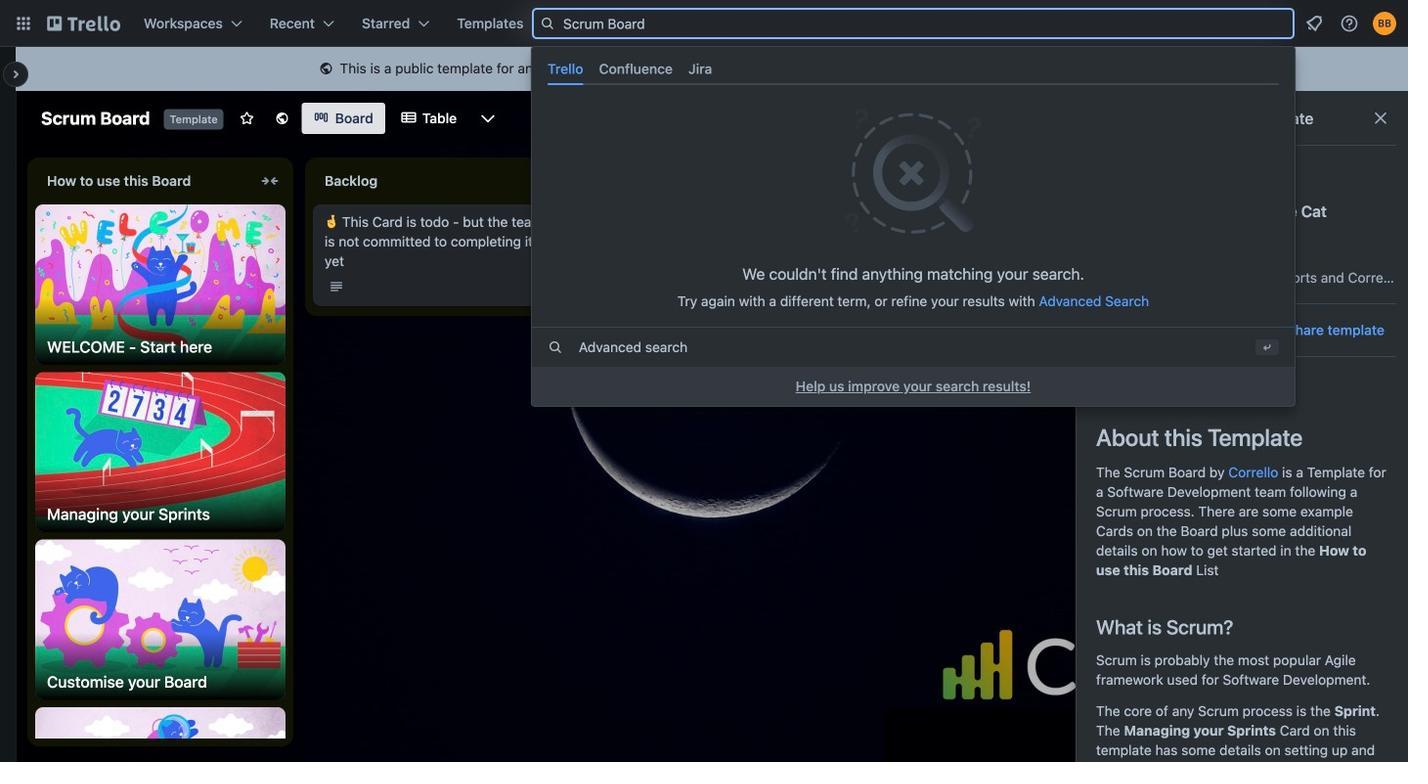 Task type: locate. For each thing, give the bounding box(es) containing it.
search image
[[540, 16, 556, 31]]

1 tab from the left
[[540, 53, 591, 85]]

None text field
[[35, 165, 254, 197]]

bob builder (bobbuilder40) image
[[1373, 12, 1397, 35]]

tab
[[540, 53, 591, 85], [591, 53, 681, 85], [681, 53, 720, 85]]

collapse list image
[[258, 169, 282, 193]]

None text field
[[313, 165, 532, 197]]

sm image
[[316, 60, 336, 79]]

back to home image
[[47, 8, 120, 39]]

tab list
[[540, 53, 1287, 85]]

Board name text field
[[31, 103, 160, 134]]

public image
[[275, 111, 290, 126]]

search no results image
[[845, 107, 982, 236]]

primary element
[[0, 0, 1409, 47]]

advanced search image
[[548, 340, 563, 355]]



Task type: describe. For each thing, give the bounding box(es) containing it.
3 tab from the left
[[681, 53, 720, 85]]

0 notifications image
[[1303, 12, 1326, 35]]

Search Trello field
[[532, 8, 1295, 39]]

open information menu image
[[1340, 14, 1360, 33]]

2 tab from the left
[[591, 53, 681, 85]]

customize views image
[[479, 109, 498, 128]]

star or unstar board image
[[239, 111, 255, 126]]

robin warren (blue cat reports) (robinwarren) image
[[1037, 105, 1064, 132]]



Task type: vqa. For each thing, say whether or not it's contained in the screenshot.
SIMPLE PROJECT BOARD
no



